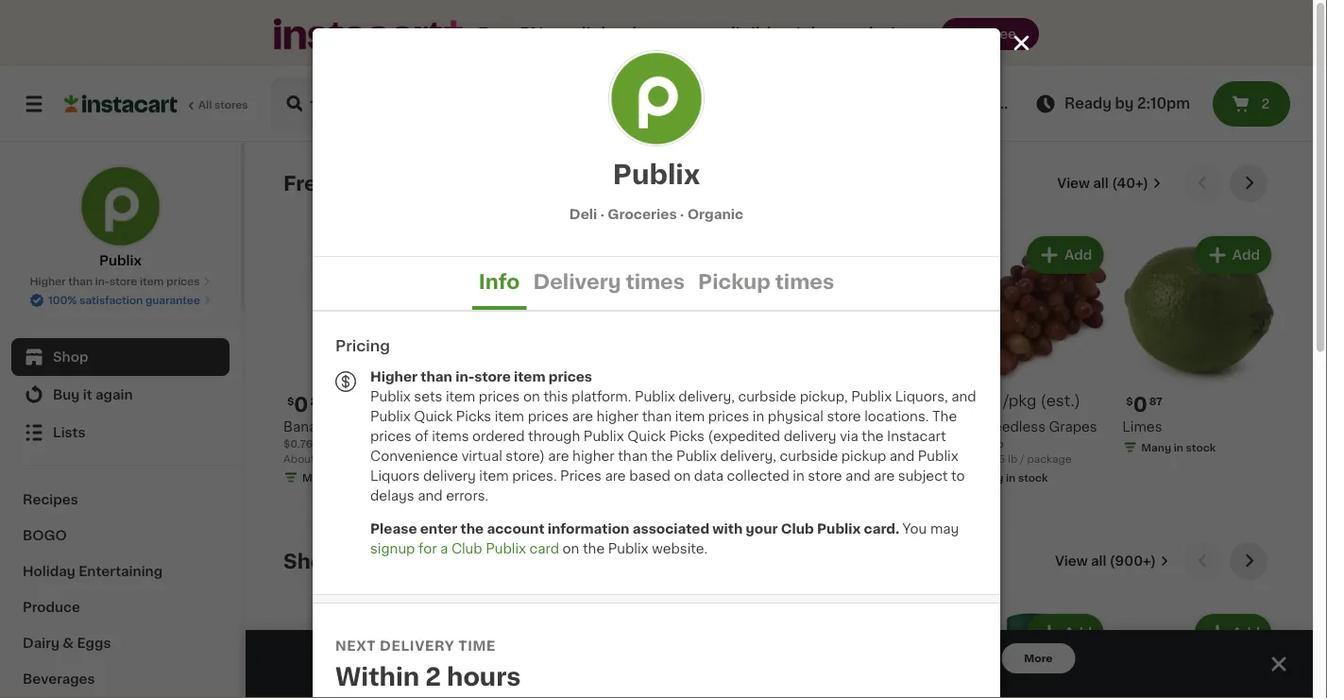 Task type: locate. For each thing, give the bounding box(es) containing it.
prices
[[166, 276, 200, 287], [549, 370, 592, 383], [479, 390, 520, 403], [528, 410, 569, 423], [708, 410, 749, 423], [370, 429, 412, 443]]

1 horizontal spatial /
[[987, 439, 992, 449]]

liquors,
[[895, 390, 948, 403]]

fresh fruit
[[283, 173, 396, 193]]

on right back
[[646, 26, 667, 42]]

$ 6 63
[[455, 395, 491, 415], [791, 395, 827, 415]]

2 0 from the left
[[1133, 395, 1148, 415]]

0.39
[[318, 454, 341, 464]]

holiday entertaining
[[23, 565, 163, 578]]

each up liquors
[[356, 454, 382, 464]]

0 horizontal spatial ·
[[600, 207, 605, 221]]

$ 6 63 up orchard
[[791, 395, 827, 415]]

1 6 from the left
[[462, 395, 476, 415]]

eligible
[[721, 26, 781, 42]]

1 · from the left
[[600, 207, 605, 221]]

1 vertical spatial pickup
[[698, 272, 771, 291]]

quick down "sets"
[[414, 410, 453, 423]]

the down please
[[342, 551, 377, 571]]

· right deli
[[600, 207, 605, 221]]

$0.76
[[283, 439, 313, 449]]

1 $ from the left
[[287, 396, 294, 406]]

$ up red
[[959, 396, 966, 406]]

banana
[[283, 420, 333, 433]]

0 horizontal spatial picks
[[456, 410, 491, 423]]

please enter the account information associated with your club publix card. you may signup for a club publix card on the publix website.
[[370, 522, 959, 555]]

· left organic
[[680, 207, 684, 221]]

$ 0 29
[[287, 395, 324, 415]]

item carousel region containing fresh fruit
[[283, 164, 1275, 527]]

delivery
[[645, 97, 702, 111], [533, 272, 621, 291]]

0 vertical spatial pickup
[[851, 97, 901, 111]]

1 vertical spatial shop
[[283, 551, 338, 571]]

1 left container
[[451, 439, 456, 449]]

1 horizontal spatial 1
[[619, 439, 624, 449]]

than up "sets"
[[421, 370, 452, 383]]

produce
[[23, 601, 80, 614]]

and up the
[[952, 390, 977, 403]]

about down $3.87
[[955, 454, 987, 464]]

club right a
[[451, 542, 482, 555]]

higher up 100%
[[30, 276, 66, 287]]

0 horizontal spatial 2
[[425, 665, 441, 689]]

publix down each (est.) at the left bottom of page
[[370, 410, 411, 423]]

publix left "sets"
[[370, 390, 411, 403]]

0 horizontal spatial club
[[451, 542, 482, 555]]

view all (900+) link
[[1055, 552, 1170, 571]]

$ left '29'
[[287, 396, 294, 406]]

shop the weekly ad link
[[283, 550, 493, 573]]

1 horizontal spatial club
[[781, 522, 814, 535]]

delivery, up bag
[[679, 390, 735, 403]]

1 vertical spatial club
[[451, 542, 482, 555]]

100%
[[48, 295, 77, 306]]

on
[[646, 26, 667, 42], [523, 390, 540, 403], [674, 469, 691, 482], [563, 542, 580, 555]]

the down mandarin bag 1 ct
[[651, 449, 673, 462]]

1 vertical spatial item carousel region
[[283, 542, 1275, 698]]

times
[[626, 272, 685, 291], [775, 272, 834, 291]]

$ 0 87
[[1126, 395, 1163, 415]]

0 horizontal spatial times
[[626, 272, 685, 291]]

pickup left order!
[[785, 26, 842, 42]]

pricing
[[335, 338, 390, 353]]

earn
[[478, 26, 515, 42]]

many in stock down limes
[[1142, 442, 1216, 453]]

63 up blueberries 1 container
[[478, 396, 491, 406]]

prices.
[[512, 469, 557, 482]]

pickup down via
[[842, 449, 886, 462]]

0 horizontal spatial /
[[315, 439, 320, 449]]

2 63 from the left
[[813, 396, 827, 406]]

0 vertical spatial view
[[1057, 177, 1090, 190]]

randolph
[[964, 97, 1051, 111]]

delivery down earn 5% credit back on every eligible pickup order!
[[645, 97, 702, 111]]

this
[[544, 390, 568, 403]]

2 inside button
[[1262, 97, 1270, 111]]

6 up orchard
[[798, 395, 811, 415]]

than down the ct
[[618, 449, 648, 462]]

seedless
[[985, 420, 1046, 433]]

next delivery time
[[335, 639, 496, 652]]

63
[[478, 396, 491, 406], [813, 396, 827, 406]]

in- for higher than in-store item prices publix sets item prices on this platform. publix delivery, curbside pickup, publix liquors, and publix quick picks item prices are higher than item prices in physical store locations. the prices of items ordered through publix quick picks (expedited delivery via the instacart convenience virtual store) are higher than the publix delivery, curbside pickup and publix liquors delivery item prices. prices are based on data collected in store and are subject to delays and errors.
[[456, 370, 475, 383]]

product group containing 9
[[955, 232, 1108, 489]]

groceries
[[608, 207, 677, 221]]

$3.87
[[955, 439, 985, 449]]

in- for higher than in-store item prices
[[95, 276, 109, 287]]

the down information
[[583, 542, 605, 555]]

try
[[964, 27, 986, 41]]

many down limes
[[1142, 442, 1171, 453]]

1 0 from the left
[[294, 395, 308, 415]]

0 vertical spatial club
[[781, 522, 814, 535]]

all for (900+)
[[1091, 555, 1107, 568]]

higher
[[597, 410, 639, 423], [573, 449, 615, 462]]

in- up satisfaction
[[95, 276, 109, 287]]

on left this
[[523, 390, 540, 403]]

club right your
[[781, 522, 814, 535]]

0 vertical spatial picks
[[456, 410, 491, 423]]

(expedited
[[708, 429, 780, 443]]

$0.29 each (estimated) element
[[283, 393, 436, 417]]

1 $ 6 63 from the left
[[455, 395, 491, 415]]

2 horizontal spatial /
[[1020, 454, 1025, 464]]

main content
[[246, 142, 1313, 698]]

lists link
[[11, 414, 230, 452]]

blueberries up container
[[451, 420, 527, 433]]

0 horizontal spatial delivery
[[533, 272, 621, 291]]

all inside view all (900+) link
[[1091, 555, 1107, 568]]

1 vertical spatial delivery
[[423, 469, 476, 482]]

earn 5% credit back on every eligible pickup order!
[[478, 26, 896, 42]]

2 6 from the left
[[798, 395, 811, 415]]

0
[[294, 395, 308, 415], [1133, 395, 1148, 415]]

about inside banana $0.76 / lb about 0.39 lb each
[[283, 454, 315, 464]]

pickup inside popup button
[[851, 97, 901, 111]]

1 horizontal spatial $ 6 63
[[791, 395, 827, 415]]

$ right "sets"
[[455, 396, 462, 406]]

pickup
[[785, 26, 842, 42], [842, 449, 886, 462]]

0 horizontal spatial 0
[[294, 395, 308, 415]]

1 item carousel region from the top
[[283, 164, 1275, 527]]

in- inside higher than in-store item prices publix sets item prices on this platform. publix delivery, curbside pickup, publix liquors, and publix quick picks item prices are higher than item prices in physical store locations. the prices of items ordered through publix quick picks (expedited delivery via the instacart convenience virtual store) are higher than the publix delivery, curbside pickup and publix liquors delivery item prices. prices are based on data collected in store and are subject to delays and errors.
[[456, 370, 475, 383]]

5%
[[519, 26, 544, 42]]

0 vertical spatial 2
[[1262, 97, 1270, 111]]

picks up container
[[456, 410, 491, 423]]

4 $ from the left
[[959, 396, 966, 406]]

2 (est.) from the left
[[1041, 394, 1081, 409]]

product group
[[283, 232, 436, 489], [451, 232, 604, 474], [619, 232, 772, 474], [787, 232, 940, 487], [955, 232, 1108, 489], [1123, 232, 1275, 459], [283, 610, 436, 698], [955, 610, 1108, 698], [1123, 610, 1275, 698]]

(est.) for 9
[[1041, 394, 1081, 409]]

0 vertical spatial in-
[[95, 276, 109, 287]]

1 vertical spatial delivery
[[533, 272, 621, 291]]

$ 6 63 for blueberries
[[455, 395, 491, 415]]

2 $ 6 63 from the left
[[791, 395, 827, 415]]

(40+)
[[1112, 177, 1149, 190]]

on left data
[[674, 469, 691, 482]]

shop inside 'item carousel' region
[[283, 551, 338, 571]]

info
[[479, 272, 520, 291]]

delivery inside delivery times tab
[[533, 272, 621, 291]]

$ left 87
[[1126, 396, 1133, 406]]

0 vertical spatial quick
[[414, 410, 453, 423]]

the
[[932, 410, 957, 423]]

and
[[952, 390, 977, 403], [890, 449, 915, 462], [846, 469, 871, 482], [418, 489, 443, 502]]

1 vertical spatial pickup
[[842, 449, 886, 462]]

0 vertical spatial each
[[332, 394, 369, 409]]

1 horizontal spatial about
[[955, 454, 987, 464]]

about down $0.76 on the left
[[283, 454, 315, 464]]

1 times from the left
[[626, 272, 685, 291]]

delivery inside "delivery" button
[[645, 97, 702, 111]]

limes
[[1123, 420, 1162, 433]]

2 item carousel region from the top
[[283, 542, 1275, 698]]

1 63 from the left
[[478, 396, 491, 406]]

collected
[[727, 469, 790, 482]]

times for delivery times
[[626, 272, 685, 291]]

1 horizontal spatial 63
[[813, 396, 827, 406]]

store down oz
[[808, 469, 842, 482]]

store up blueberries 1 container
[[475, 370, 511, 383]]

1 horizontal spatial 6
[[798, 395, 811, 415]]

1 vertical spatial in-
[[456, 370, 475, 383]]

1 horizontal spatial in-
[[456, 370, 475, 383]]

package
[[1027, 454, 1072, 464]]

view inside popup button
[[1057, 177, 1090, 190]]

item carousel region
[[283, 164, 1275, 527], [283, 542, 1275, 698]]

deli · groceries · organic
[[570, 207, 744, 221]]

many down 2.5 in the bottom of the page
[[974, 473, 1004, 483]]

publix logo image up higher than in-store item prices link
[[79, 164, 162, 248]]

0 horizontal spatial in-
[[95, 276, 109, 287]]

0 horizontal spatial 63
[[478, 396, 491, 406]]

view for view all (40+)
[[1057, 177, 1090, 190]]

1 1 from the left
[[451, 439, 456, 449]]

1 vertical spatial all
[[1091, 555, 1107, 568]]

prices up (expedited
[[708, 410, 749, 423]]

2 · from the left
[[680, 207, 684, 221]]

higher up each (est.) at the left bottom of page
[[370, 370, 418, 383]]

2 1 from the left
[[619, 439, 624, 449]]

bag
[[685, 420, 711, 433]]

many in stock down the ordered
[[470, 457, 545, 468]]

entertaining
[[79, 565, 163, 578]]

1 vertical spatial higher
[[370, 370, 418, 383]]

0 horizontal spatial $ 6 63
[[455, 395, 491, 415]]

higher than in-store item prices
[[30, 276, 200, 287]]

curbside up physical
[[738, 390, 797, 403]]

shop up buy
[[53, 351, 88, 364]]

publix left the ct
[[584, 429, 624, 443]]

may
[[930, 522, 959, 535]]

delivery down physical
[[784, 429, 837, 443]]

on down information
[[563, 542, 580, 555]]

pickup left at
[[851, 97, 901, 111]]

(900+)
[[1110, 555, 1156, 568]]

of
[[415, 429, 429, 443]]

pickup inside higher than in-store item prices publix sets item prices on this platform. publix delivery, curbside pickup, publix liquors, and publix quick picks item prices are higher than item prices in physical store locations. the prices of items ordered through publix quick picks (expedited delivery via the instacart convenience virtual store) are higher than the publix delivery, curbside pickup and publix liquors delivery item prices. prices are based on data collected in store and are subject to delays and errors.
[[842, 449, 886, 462]]

higher down platform.
[[597, 410, 639, 423]]

1 about from the left
[[283, 454, 315, 464]]

$5.53 original price: $7.75 element
[[619, 393, 772, 417]]

and down instacart
[[890, 449, 915, 462]]

1 vertical spatial view
[[1055, 555, 1088, 568]]

more button
[[1002, 643, 1076, 674]]

blueberries inside orchard valley harvest dipped blueberries 8 oz
[[839, 439, 915, 452]]

the
[[862, 429, 884, 443], [651, 449, 673, 462], [461, 522, 484, 535], [583, 542, 605, 555], [342, 551, 377, 571]]

recipes
[[23, 493, 78, 506]]

publix logo image
[[609, 51, 704, 145], [79, 164, 162, 248]]

0 vertical spatial delivery
[[645, 97, 702, 111]]

picks down the $7.75
[[669, 429, 705, 443]]

1 horizontal spatial delivery
[[645, 97, 702, 111]]

items
[[432, 429, 469, 443]]

many in stock up based
[[638, 457, 713, 468]]

red
[[955, 420, 982, 433]]

0 vertical spatial all
[[1093, 177, 1109, 190]]

1 horizontal spatial 2
[[1262, 97, 1270, 111]]

1 horizontal spatial times
[[775, 272, 834, 291]]

prices up convenience
[[370, 429, 412, 443]]

dairy
[[23, 637, 59, 650]]

1 horizontal spatial publix logo image
[[609, 51, 704, 145]]

1 left the ct
[[619, 439, 624, 449]]

please
[[370, 522, 417, 535]]

0 vertical spatial shop
[[53, 351, 88, 364]]

0 vertical spatial delivery
[[784, 429, 837, 443]]

each
[[332, 394, 369, 409], [356, 454, 382, 464]]

0 horizontal spatial (est.)
[[373, 394, 413, 409]]

treatment tracker modal dialog
[[246, 630, 1313, 698]]

store up via
[[827, 410, 861, 423]]

None search field
[[270, 77, 605, 130]]

$ up physical
[[791, 396, 798, 406]]

·
[[600, 207, 605, 221], [680, 207, 684, 221]]

higher inside higher than in-store item prices publix sets item prices on this platform. publix delivery, curbside pickup, publix liquors, and publix quick picks item prices are higher than item prices in physical store locations. the prices of items ordered through publix quick picks (expedited delivery via the instacart convenience virtual store) are higher than the publix delivery, curbside pickup and publix liquors delivery item prices. prices are based on data collected in store and are subject to delays and errors.
[[370, 370, 418, 383]]

6 for blueberries
[[462, 395, 476, 415]]

next
[[335, 639, 376, 652]]

on inside please enter the account information associated with your club publix card. you may signup for a club publix card on the publix website.
[[563, 542, 580, 555]]

1 (est.) from the left
[[373, 394, 413, 409]]

(est.) for 0
[[373, 394, 413, 409]]

each down 
[[332, 394, 369, 409]]

buy it again
[[53, 388, 133, 402]]

0 horizontal spatial blueberries
[[451, 420, 527, 433]]

1 horizontal spatial higher
[[370, 370, 418, 383]]

are down orchard valley harvest dipped blueberries 8 oz
[[874, 469, 895, 482]]

organic
[[687, 207, 744, 221]]

higher for higher than in-store item prices publix sets item prices on this platform. publix delivery, curbside pickup, publix liquors, and publix quick picks item prices are higher than item prices in physical store locations. the prices of items ordered through publix quick picks (expedited delivery via the instacart convenience virtual store) are higher than the publix delivery, curbside pickup and publix liquors delivery item prices. prices are based on data collected in store and are subject to delays and errors.
[[370, 370, 418, 383]]

eggs
[[77, 637, 111, 650]]

/ up 0.39
[[315, 439, 320, 449]]

delivery down deli
[[533, 272, 621, 291]]

0 horizontal spatial 1
[[451, 439, 456, 449]]

/
[[315, 439, 320, 449], [987, 439, 992, 449], [1020, 454, 1025, 464]]

6 $ from the left
[[1126, 396, 1133, 406]]

1 horizontal spatial shop
[[283, 551, 338, 571]]

(est.) inside $9.68 per package (estimated) element
[[1041, 394, 1081, 409]]

1 vertical spatial blueberries
[[839, 439, 915, 452]]

within 2 hours
[[335, 665, 521, 689]]

0 horizontal spatial about
[[283, 454, 315, 464]]

0 horizontal spatial shop
[[53, 351, 88, 364]]

0 horizontal spatial 6
[[462, 395, 476, 415]]

1 horizontal spatial (est.)
[[1041, 394, 1081, 409]]

higher than in-store item prices link
[[30, 274, 211, 289]]

8
[[787, 457, 794, 468]]

all left (40+)
[[1093, 177, 1109, 190]]

view
[[1057, 177, 1090, 190], [1055, 555, 1088, 568]]

pickup,
[[800, 390, 848, 403]]

delivery up 'errors.'
[[423, 469, 476, 482]]

2 about from the left
[[955, 454, 987, 464]]

all left (900+)
[[1091, 555, 1107, 568]]

and down orchard valley harvest dipped blueberries 8 oz
[[846, 469, 871, 482]]

delivery up within 2 hours on the bottom left of page
[[380, 639, 455, 652]]

pickup times tab
[[692, 257, 841, 310]]

view left (40+)
[[1057, 177, 1090, 190]]

1 vertical spatial each
[[356, 454, 382, 464]]

higher up the prices
[[573, 449, 615, 462]]

shop for shop
[[53, 351, 88, 364]]

store)
[[506, 449, 545, 462]]

1 horizontal spatial ·
[[680, 207, 684, 221]]

ready by 2:10pm
[[1065, 97, 1190, 111]]

(est.) up grapes
[[1041, 394, 1081, 409]]

0 horizontal spatial higher
[[30, 276, 66, 287]]

2 times from the left
[[775, 272, 834, 291]]

1 horizontal spatial blueberries
[[839, 439, 915, 452]]

0 left 87
[[1133, 395, 1148, 415]]

in- up items
[[456, 370, 475, 383]]

the inside 'item carousel' region
[[342, 551, 377, 571]]

each (est.)
[[332, 394, 413, 409]]

physical
[[768, 410, 824, 423]]

/ right 2.5 in the bottom of the page
[[1020, 454, 1025, 464]]

tab list
[[313, 257, 1000, 310]]

1 horizontal spatial 0
[[1133, 395, 1148, 415]]

shop the weekly ad
[[283, 551, 493, 571]]

view for view all (900+)
[[1055, 555, 1088, 568]]

hours
[[447, 665, 521, 689]]

than
[[68, 276, 93, 287], [421, 370, 452, 383], [642, 410, 672, 423], [618, 449, 648, 462]]

curbside up sponsored badge image
[[780, 449, 838, 462]]

prices up blueberries 1 container
[[479, 390, 520, 403]]

0 horizontal spatial pickup
[[698, 272, 771, 291]]

0 vertical spatial item carousel region
[[283, 164, 1275, 527]]

publix logo image down earn 5% credit back on every eligible pickup order!
[[609, 51, 704, 145]]

2
[[1262, 97, 1270, 111], [425, 665, 441, 689]]

1 vertical spatial 2
[[425, 665, 441, 689]]

pickup inside tab
[[698, 272, 771, 291]]

pickup for pickup times
[[698, 272, 771, 291]]

1 horizontal spatial quick
[[628, 429, 666, 443]]

0 vertical spatial higher
[[30, 276, 66, 287]]

shop left the signup
[[283, 551, 338, 571]]

view all (40+) button
[[1050, 164, 1170, 202]]

2 button
[[1213, 81, 1291, 127]]

all inside view all (40+) popup button
[[1093, 177, 1109, 190]]

store
[[109, 276, 137, 287], [475, 370, 511, 383], [827, 410, 861, 423], [808, 469, 842, 482]]

red seedless grapes $3.87 / lb about 2.5 lb / package
[[955, 420, 1098, 464]]

/ up 2.5 in the bottom of the page
[[987, 439, 992, 449]]

0 vertical spatial pickup
[[785, 26, 842, 42]]

0 horizontal spatial publix logo image
[[79, 164, 162, 248]]

5 $ from the left
[[623, 396, 630, 406]]

(est.) inside '$0.29 each (estimated)' element
[[373, 394, 413, 409]]

delivery for delivery
[[645, 97, 702, 111]]

6 up blueberries 1 container
[[462, 395, 476, 415]]

1 horizontal spatial picks
[[669, 429, 705, 443]]

times for pickup times
[[775, 272, 834, 291]]

1 horizontal spatial pickup
[[851, 97, 901, 111]]



Task type: vqa. For each thing, say whether or not it's contained in the screenshot.
packs inside the ½ banana, sliced ¼ cup fresh blueberries 2 tablespoons granola 2 tablespoons toasted coconut chips 2 frozen acai berry packs ½ frozen banana ½ cup frozen blueberries ½ cup coconut water
no



Task type: describe. For each thing, give the bounding box(es) containing it.
virtual
[[462, 449, 502, 462]]

ready
[[1065, 97, 1112, 111]]

fresh
[[283, 173, 342, 193]]

harvest
[[887, 420, 939, 433]]

pickup for pickup at 4425 randolph road
[[851, 97, 901, 111]]

each inside banana $0.76 / lb about 0.39 lb each
[[356, 454, 382, 464]]

1 vertical spatial quick
[[628, 429, 666, 443]]

view all (40+)
[[1057, 177, 1149, 190]]

blueberries 1 container
[[451, 420, 527, 449]]

prices up through
[[528, 410, 569, 423]]

1 inside mandarin bag 1 ct
[[619, 439, 624, 449]]

many down 0.39
[[302, 473, 332, 483]]

shop for shop the weekly ad
[[283, 551, 338, 571]]

recipes link
[[11, 482, 230, 518]]

pickup times
[[698, 272, 834, 291]]

0 vertical spatial curbside
[[738, 390, 797, 403]]

all
[[198, 100, 212, 110]]

ct
[[626, 439, 637, 449]]

holiday
[[23, 565, 75, 578]]

instacart
[[887, 429, 946, 443]]

1 vertical spatial higher
[[573, 449, 615, 462]]

/pkg
[[1003, 394, 1037, 409]]

about inside the red seedless grapes $3.87 / lb about 2.5 lb / package
[[955, 454, 987, 464]]

are down platform.
[[572, 410, 593, 423]]

lb right 2.5 in the bottom of the page
[[1008, 454, 1018, 464]]

63 for orchard valley harvest dipped blueberries
[[813, 396, 827, 406]]

based
[[629, 469, 671, 482]]

1 inside blueberries 1 container
[[451, 439, 456, 449]]

ordered
[[472, 429, 525, 443]]

item carousel region containing shop the weekly ad
[[283, 542, 1275, 698]]

mandarin
[[619, 420, 681, 433]]

dairy & eggs link
[[11, 625, 230, 661]]

many down container
[[470, 457, 500, 468]]

0 vertical spatial publix logo image
[[609, 51, 704, 145]]

free
[[989, 27, 1017, 41]]

$ inside $ 0 87
[[1126, 396, 1133, 406]]

0 for $ 0 87
[[1133, 395, 1148, 415]]

mandarin bag 1 ct
[[619, 420, 711, 449]]

locations.
[[865, 410, 929, 423]]

order!
[[846, 26, 896, 42]]

all for (40+)
[[1093, 177, 1109, 190]]

&
[[63, 637, 74, 650]]

2.5
[[989, 454, 1006, 464]]

bogo link
[[11, 518, 230, 554]]

lists
[[53, 426, 85, 439]]

card.
[[864, 522, 900, 535]]

you
[[903, 522, 927, 535]]

publix down information
[[608, 542, 649, 555]]

website.
[[652, 542, 708, 555]]

many in stock down 2.5 in the bottom of the page
[[974, 473, 1048, 483]]

pickup at 4425 randolph road
[[851, 97, 1099, 111]]

0 vertical spatial blueberries
[[451, 420, 527, 433]]

by
[[1115, 97, 1134, 111]]

3 $ from the left
[[791, 396, 798, 406]]

higher for higher than in-store item prices
[[30, 276, 66, 287]]

for
[[419, 542, 437, 555]]

grapes
[[1049, 420, 1098, 433]]

prices up guarantee at the left
[[166, 276, 200, 287]]

via
[[840, 429, 858, 443]]

close modal image
[[1010, 31, 1034, 55]]

publix up data
[[677, 449, 717, 462]]

store up the 100% satisfaction guarantee button
[[109, 276, 137, 287]]

product group containing 5
[[619, 232, 772, 474]]

than up 100%
[[68, 276, 93, 287]]

valley
[[845, 420, 884, 433]]

publix up deli · groceries · organic
[[613, 162, 700, 188]]

lb up 2.5 in the bottom of the page
[[994, 439, 1004, 449]]

0 vertical spatial delivery,
[[679, 390, 735, 403]]

banana $0.76 / lb about 0.39 lb each
[[283, 420, 382, 464]]

info tab
[[472, 257, 527, 310]]

2 vertical spatial delivery
[[380, 639, 455, 652]]

instacart logo image
[[64, 93, 178, 115]]


[[335, 371, 356, 392]]

1 vertical spatial publix logo image
[[79, 164, 162, 248]]

9
[[966, 395, 979, 415]]

delivery for delivery times
[[533, 272, 621, 291]]

stores
[[214, 100, 248, 110]]

beverages link
[[11, 661, 230, 697]]

bogo
[[23, 529, 67, 542]]

1 vertical spatial curbside
[[780, 449, 838, 462]]

/ inside banana $0.76 / lb about 0.39 lb each
[[315, 439, 320, 449]]

higher than in-store item prices publix sets item prices on this platform. publix delivery, curbside pickup, publix liquors, and publix quick picks item prices are higher than item prices in physical store locations. the prices of items ordered through publix quick picks (expedited delivery via the instacart convenience virtual store) are higher than the publix delivery, curbside pickup and publix liquors delivery item prices. prices are based on data collected in store and are subject to delays and errors.
[[370, 370, 977, 502]]

2 $ from the left
[[455, 396, 462, 406]]

2:10pm
[[1137, 97, 1190, 111]]

tab list containing info
[[313, 257, 1000, 310]]

weekly
[[382, 551, 459, 571]]

prices up this
[[549, 370, 592, 383]]

are left based
[[605, 469, 626, 482]]

lb up 0.39
[[322, 439, 332, 449]]

29
[[310, 396, 324, 406]]

back
[[601, 26, 642, 42]]

/pkg (est.)
[[1003, 394, 1081, 409]]

buy
[[53, 388, 80, 402]]

87
[[1149, 396, 1163, 406]]

1 vertical spatial delivery,
[[720, 449, 777, 462]]

errors.
[[446, 489, 489, 502]]

shop link
[[11, 338, 230, 376]]

$9.68 per package (estimated) element
[[955, 393, 1108, 417]]

$ inside $ 5 53
[[623, 396, 630, 406]]

delivery times tab
[[527, 257, 692, 310]]

0 for $ 0 29
[[294, 395, 308, 415]]

orchard valley harvest dipped blueberries 8 oz
[[787, 420, 939, 468]]

all stores
[[198, 100, 248, 110]]

$ inside $ 9
[[959, 396, 966, 406]]

delivery button
[[630, 85, 717, 123]]

$7.75
[[666, 401, 700, 414]]

card
[[530, 542, 559, 555]]

every
[[671, 26, 717, 42]]

sponsored badge image
[[787, 472, 844, 482]]

100% satisfaction guarantee
[[48, 295, 200, 306]]

at
[[904, 97, 919, 111]]

$ 9
[[959, 395, 979, 415]]

account
[[487, 522, 545, 535]]

each inside '$0.29 each (estimated)' element
[[332, 394, 369, 409]]

express icon image
[[274, 18, 463, 50]]

are down through
[[548, 449, 569, 462]]

prices
[[560, 469, 602, 482]]

4425
[[922, 97, 961, 111]]

1 vertical spatial picks
[[669, 429, 705, 443]]

many up based
[[638, 457, 668, 468]]

$ inside $ 0 29
[[287, 396, 294, 406]]

0 vertical spatial higher
[[597, 410, 639, 423]]

again
[[95, 388, 133, 402]]

$ 6 63 for orchard valley harvest dipped blueberries
[[791, 395, 827, 415]]

container
[[458, 439, 512, 449]]

enter
[[420, 522, 458, 535]]

63 for blueberries
[[478, 396, 491, 406]]

and up enter
[[418, 489, 443, 502]]

the up signup for a club publix card link
[[461, 522, 484, 535]]

publix down account at the left of the page
[[486, 542, 526, 555]]

publix up the subject
[[918, 449, 959, 462]]

associated
[[633, 522, 710, 535]]

100% satisfaction guarantee button
[[29, 289, 212, 308]]

many in stock down 0.39
[[302, 473, 377, 483]]

lb right 0.39
[[344, 454, 354, 464]]

publix up higher than in-store item prices link
[[99, 254, 142, 267]]

produce link
[[11, 590, 230, 625]]

main content containing fresh fruit
[[246, 142, 1313, 698]]

6 for orchard valley harvest dipped blueberries
[[798, 395, 811, 415]]

the right via
[[862, 429, 884, 443]]

publix link
[[79, 164, 162, 270]]

convenience
[[370, 449, 458, 462]]

0 horizontal spatial quick
[[414, 410, 453, 423]]

$ 5 53
[[623, 395, 659, 415]]

guarantee
[[145, 295, 200, 306]]

dairy & eggs
[[23, 637, 111, 650]]

fruit
[[347, 173, 396, 193]]

than down 53
[[642, 410, 672, 423]]

publix left card.
[[817, 522, 861, 535]]

publix up the valley
[[852, 390, 892, 403]]

a
[[440, 542, 448, 555]]

publix up mandarin
[[635, 390, 675, 403]]



